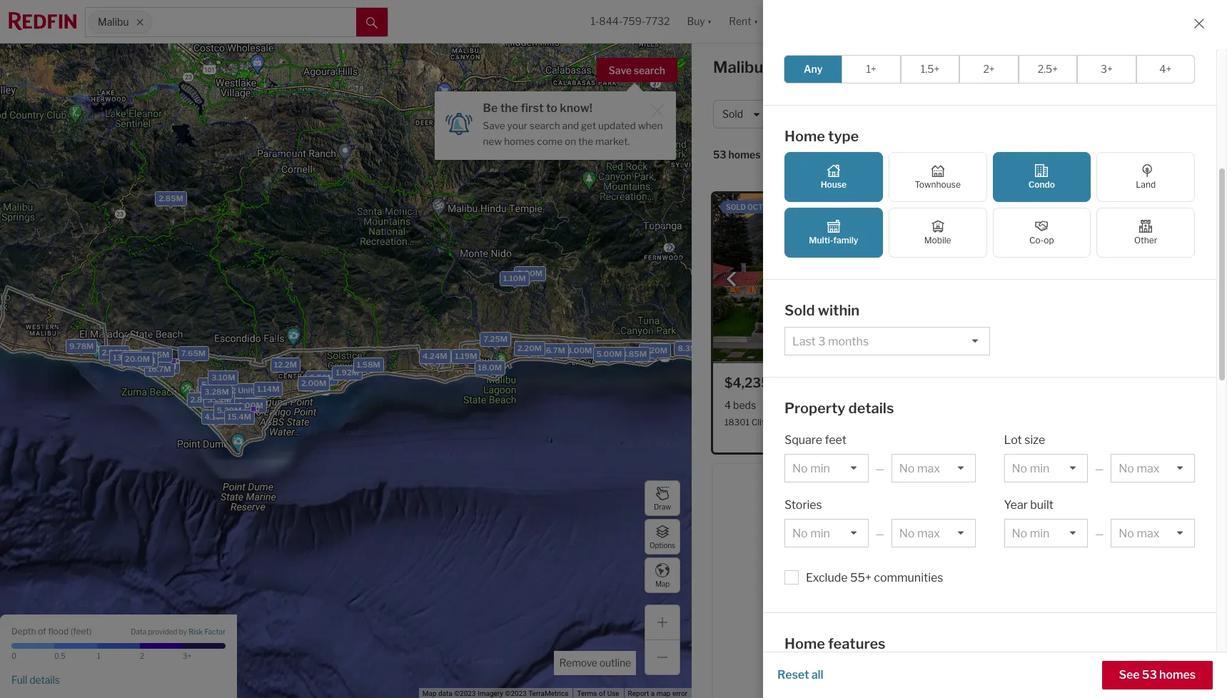 Task type: describe. For each thing, give the bounding box(es) containing it.
— for square feet
[[876, 463, 885, 475]]

op
[[1044, 235, 1054, 246]]

sale
[[878, 58, 910, 76]]

previous button image
[[725, 272, 739, 286]]

error
[[673, 690, 688, 698]]

option group containing any
[[784, 55, 1195, 83]]

1 horizontal spatial 5.20m
[[642, 345, 667, 355]]

built
[[1031, 498, 1054, 512]]

8.35m
[[678, 343, 703, 353]]

full details button
[[11, 674, 60, 687]]

$1,000,000
[[977, 376, 1052, 391]]

20.0m
[[124, 354, 150, 364]]

7.65m
[[181, 348, 205, 358]]

sold oct 20, 2023
[[978, 473, 1048, 482]]

53 inside see 53 homes button
[[1142, 668, 1157, 682]]

sq for 9,319
[[894, 399, 905, 411]]

remove outline button
[[554, 651, 636, 675]]

844-
[[599, 15, 623, 27]]

4.24m
[[422, 351, 447, 361]]

Land checkbox
[[1097, 152, 1195, 202]]

sold aug 17, 2023
[[978, 203, 1046, 211]]

beds
[[733, 399, 756, 411]]

all
[[812, 668, 824, 682]]

0 vertical spatial 53
[[713, 149, 727, 161]]

759-
[[623, 15, 646, 27]]

property details
[[785, 400, 894, 417]]

save search button
[[597, 58, 678, 82]]

1.5+ radio
[[901, 55, 960, 83]]

5.73m
[[629, 349, 653, 359]]

photos button
[[1113, 151, 1171, 174]]

reset all button
[[778, 661, 824, 690]]

terms of use
[[577, 690, 620, 698]]

home for home features
[[785, 636, 825, 653]]

know!
[[560, 101, 593, 115]]

reset
[[778, 668, 809, 682]]

stories
[[785, 498, 822, 512]]

photos
[[1116, 152, 1155, 166]]

1 vertical spatial feet
[[73, 626, 89, 637]]

Mobile checkbox
[[889, 208, 987, 258]]

home features
[[785, 636, 886, 653]]

last sold price
[[1054, 650, 1114, 660]]

year built
[[1004, 498, 1054, 512]]

sort
[[778, 149, 799, 161]]

when
[[638, 120, 663, 131]]

9.00m
[[237, 400, 263, 410]]

terms
[[577, 690, 597, 698]]

Condo checkbox
[[993, 152, 1091, 202]]

19,
[[765, 203, 775, 211]]

0 horizontal spatial the
[[500, 101, 519, 115]]

by
[[179, 628, 187, 636]]

20,
[[1017, 473, 1028, 482]]

exclude 55+ communities
[[806, 571, 944, 585]]

risk
[[189, 628, 203, 636]]

4 for 4 baths
[[764, 399, 771, 411]]

save search
[[609, 64, 665, 76]]

spots
[[826, 669, 856, 683]]

2023 for $2,100,000
[[1029, 473, 1048, 482]]

3.22m
[[207, 395, 231, 405]]

:
[[799, 149, 802, 161]]

market.
[[596, 135, 630, 147]]

be
[[483, 101, 498, 115]]

1-844-759-7732 link
[[591, 15, 670, 27]]

outline
[[600, 657, 631, 669]]

sold within
[[785, 302, 860, 319]]

search inside button
[[634, 64, 665, 76]]

year
[[1004, 498, 1028, 512]]

4 beds
[[725, 399, 756, 411]]

option group for garage spots
[[784, 690, 976, 698]]

3.10m
[[211, 372, 235, 382]]

$4,235,000
[[725, 376, 800, 391]]

Other checkbox
[[1097, 208, 1195, 258]]

risk factor link
[[189, 628, 226, 638]]

oct for 19,
[[748, 203, 763, 211]]

Townhouse checkbox
[[889, 152, 987, 202]]

2.75m
[[128, 351, 152, 361]]

homes inside button
[[1160, 668, 1196, 682]]

0 vertical spatial (lot)
[[917, 399, 935, 411]]

map button
[[645, 558, 680, 593]]

0.5
[[54, 652, 65, 660]]

malibu
[[98, 16, 129, 28]]

recommended button
[[802, 148, 887, 162]]

3+ inside radio
[[1101, 63, 1113, 75]]

multi-family
[[809, 235, 859, 246]]

see 53 homes
[[1119, 668, 1196, 682]]

full details
[[11, 674, 60, 686]]

type
[[828, 127, 859, 145]]

16.7m
[[148, 364, 171, 374]]

features
[[828, 636, 886, 653]]

first
[[521, 101, 544, 115]]

3.39m
[[151, 361, 176, 371]]

oct for 20,
[[1000, 473, 1015, 482]]

favorite button image for $2,100,000
[[1174, 646, 1192, 664]]

2.00m
[[301, 378, 326, 388]]

city guide link
[[1148, 61, 1206, 78]]

0 horizontal spatial 5.20m
[[216, 405, 241, 415]]

1-
[[591, 15, 599, 27]]

$2,100,000
[[977, 646, 1051, 661]]

for
[[853, 58, 875, 76]]

2023 for $1,000,000
[[1028, 203, 1046, 211]]

family
[[833, 235, 859, 246]]

4 baths
[[764, 399, 799, 411]]

5.00m
[[596, 348, 622, 358]]

multi-
[[809, 235, 833, 246]]

acres
[[1134, 670, 1160, 682]]

updated
[[598, 120, 636, 131]]

remove outline
[[559, 657, 631, 669]]

google image
[[4, 680, 51, 698]]

lot size
[[1004, 433, 1046, 447]]

exclude
[[806, 571, 848, 585]]

favorite button image for $4,235,000
[[922, 375, 940, 393]]

favorite button checkbox for $1,000,000
[[1174, 375, 1192, 393]]

2 units
[[231, 385, 257, 395]]

1
[[97, 652, 100, 660]]

homes inside the save your search and get updated when new homes come on the market.
[[504, 135, 535, 147]]

(
[[70, 626, 73, 637]]

be the first to know! dialog
[[435, 83, 676, 160]]

1.5+
[[921, 63, 940, 75]]

city
[[1148, 62, 1170, 76]]

the inside the save your search and get updated when new homes come on the market.
[[578, 135, 593, 147]]

15.4m
[[227, 412, 251, 422]]

5+ radio
[[944, 690, 976, 698]]

0 horizontal spatial 3+
[[183, 652, 191, 660]]

0 horizontal spatial 3+ radio
[[880, 690, 912, 698]]

remove malibu image
[[136, 18, 144, 26]]

photo of 10120 yerba buena rd, malibu, ca 90265 image
[[965, 464, 1204, 634]]

any radio for 1+ option
[[784, 55, 843, 83]]

1 ©2023 from the left
[[454, 690, 476, 698]]

come
[[537, 135, 563, 147]]

0 horizontal spatial 3.85m
[[144, 350, 169, 360]]

2 vertical spatial sold
[[1073, 650, 1091, 660]]

see
[[1119, 668, 1140, 682]]

1-844-759-7732
[[591, 15, 670, 27]]



Task type: locate. For each thing, give the bounding box(es) containing it.
save your search and get updated when new homes come on the market.
[[483, 120, 663, 147]]

any radio for 1+ radio
[[784, 690, 816, 698]]

0 vertical spatial map
[[655, 579, 670, 588]]

be the first to know!
[[483, 101, 593, 115]]

2 ©2023 from the left
[[505, 690, 527, 698]]

2 4 from the left
[[764, 399, 771, 411]]

options button
[[645, 519, 680, 555]]

0 horizontal spatial ©2023
[[454, 690, 476, 698]]

a
[[651, 690, 655, 698]]

sold inside button
[[723, 108, 743, 120]]

1 horizontal spatial sq
[[894, 399, 905, 411]]

2 vertical spatial option group
[[784, 690, 976, 698]]

4 left beds at bottom
[[725, 399, 731, 411]]

0 vertical spatial 3+ radio
[[1078, 55, 1136, 83]]

way,
[[784, 417, 803, 428]]

1 vertical spatial (lot)
[[1162, 670, 1180, 682]]

see 53 homes button
[[1102, 661, 1213, 690]]

photo of 18301 clifftop way, malibu, ca 90265 image
[[713, 194, 952, 363]]

1 vertical spatial 5.20m
[[216, 405, 241, 415]]

map region
[[0, 0, 741, 698]]

map for map
[[655, 579, 670, 588]]

homes down your
[[504, 135, 535, 147]]

sq right 9,319 on the right of page
[[894, 399, 905, 411]]

1 vertical spatial 3+
[[183, 652, 191, 660]]

4 for 4 beds
[[725, 399, 731, 411]]

3+ down by
[[183, 652, 191, 660]]

photo of 11880 starfish ln, malibu, ca 90265 image
[[965, 194, 1204, 363]]

2.80m
[[190, 395, 215, 405]]

baths
[[773, 399, 799, 411]]

1.10m
[[503, 273, 526, 283]]

1 horizontal spatial map
[[655, 579, 670, 588]]

4+ radio
[[1136, 55, 1195, 83]]

sold for $1,000,000
[[978, 203, 998, 211]]

report a map error link
[[628, 690, 688, 698]]

53 down sold button
[[713, 149, 727, 161]]

house
[[821, 179, 847, 190]]

malibu, up sold button
[[713, 58, 767, 76]]

1 4 from the left
[[725, 399, 731, 411]]

ca down property details
[[835, 417, 847, 428]]

0 vertical spatial save
[[609, 64, 632, 76]]

5.20m down 3.22m
[[216, 405, 241, 415]]

1 horizontal spatial 3+ radio
[[1078, 55, 1136, 83]]

list box
[[785, 327, 990, 355], [785, 454, 869, 483], [892, 454, 976, 483], [1004, 454, 1088, 483], [1111, 454, 1195, 483], [785, 519, 869, 548], [892, 519, 976, 548], [1004, 519, 1088, 548], [1111, 519, 1195, 548], [1004, 690, 1195, 698]]

2 horizontal spatial homes
[[1160, 668, 1196, 682]]

lot
[[1004, 433, 1022, 447]]

0 vertical spatial feet
[[825, 433, 847, 447]]

9,319 sq ft (lot)
[[866, 399, 935, 411]]

1 vertical spatial the
[[578, 135, 593, 147]]

favorite button image up see 53 homes
[[1174, 646, 1192, 664]]

1 vertical spatial ca
[[835, 417, 847, 428]]

search down 7732
[[634, 64, 665, 76]]

and
[[562, 120, 579, 131]]

1 horizontal spatial 53
[[1142, 668, 1157, 682]]

of left flood
[[38, 626, 46, 637]]

0 horizontal spatial (lot)
[[917, 399, 935, 411]]

save inside the save your search and get updated when new homes come on the market.
[[483, 120, 505, 131]]

1 horizontal spatial favorite button checkbox
[[1174, 375, 1192, 393]]

option group for home type
[[785, 152, 1195, 258]]

2+ radio
[[960, 55, 1019, 83]]

sold oct 19, 2023
[[726, 203, 795, 211]]

)
[[89, 626, 92, 637]]

2 vertical spatial homes
[[1160, 668, 1196, 682]]

any radio containing any
[[784, 55, 843, 83]]

1 horizontal spatial (lot)
[[1162, 670, 1180, 682]]

square
[[785, 433, 823, 447]]

3+ radio containing 3+
[[1078, 55, 1136, 83]]

23.6m
[[130, 356, 155, 366]]

feet right square
[[825, 433, 847, 447]]

1 vertical spatial 2
[[140, 652, 144, 660]]

1 horizontal spatial the
[[578, 135, 593, 147]]

save up new
[[483, 120, 505, 131]]

(lot)
[[917, 399, 935, 411], [1162, 670, 1180, 682]]

2023 right the 20,
[[1029, 473, 1048, 482]]

3+ radio left city
[[1078, 55, 1136, 83]]

1 horizontal spatial homes
[[729, 149, 761, 161]]

aug
[[1000, 203, 1015, 211]]

1 vertical spatial 3+ radio
[[880, 690, 912, 698]]

1 sq from the left
[[837, 399, 848, 411]]

0 vertical spatial 3.00m
[[517, 268, 542, 278]]

sold
[[723, 108, 743, 120], [785, 302, 815, 319], [1073, 650, 1091, 660]]

report a map error
[[628, 690, 688, 698]]

2 for 2 units
[[231, 385, 236, 395]]

sold button
[[713, 100, 770, 129]]

3.85m
[[622, 348, 647, 358], [144, 350, 169, 360]]

0 vertical spatial malibu,
[[713, 58, 767, 76]]

sold for sold within
[[785, 302, 815, 319]]

guide
[[1173, 62, 1203, 76]]

communities
[[874, 571, 944, 585]]

options
[[650, 541, 676, 549]]

draw
[[654, 502, 671, 511]]

0 vertical spatial any radio
[[784, 55, 843, 83]]

0 horizontal spatial 3.00m
[[517, 268, 542, 278]]

map left data
[[423, 690, 437, 698]]

1 horizontal spatial 2
[[231, 385, 236, 395]]

— for stories
[[876, 528, 885, 540]]

sold for $2,100,000
[[978, 473, 998, 482]]

sold right last
[[1073, 650, 1091, 660]]

1 horizontal spatial 3.85m
[[622, 348, 647, 358]]

3.28m
[[204, 386, 229, 396]]

land
[[1136, 179, 1156, 190]]

sq
[[837, 399, 848, 411], [894, 399, 905, 411]]

the right the on
[[578, 135, 593, 147]]

2.5+
[[1038, 63, 1058, 75]]

0 horizontal spatial ca
[[771, 58, 793, 76]]

oct left the 20,
[[1000, 473, 1015, 482]]

on
[[565, 135, 576, 147]]

1+ radio
[[842, 55, 901, 83]]

0 vertical spatial 5.20m
[[642, 345, 667, 355]]

2 for 2
[[140, 652, 144, 660]]

table
[[1174, 152, 1203, 166]]

1 horizontal spatial of
[[599, 690, 606, 698]]

0 vertical spatial home
[[785, 127, 825, 145]]

option group
[[784, 55, 1195, 83], [785, 152, 1195, 258], [784, 690, 976, 698]]

1 horizontal spatial search
[[634, 64, 665, 76]]

1 any radio from the top
[[784, 55, 843, 83]]

the right be
[[500, 101, 519, 115]]

1 horizontal spatial oct
[[1000, 473, 1015, 482]]

0 horizontal spatial 53
[[713, 149, 727, 161]]

7.25m
[[483, 334, 507, 344]]

(lot) right 9,319 on the right of page
[[917, 399, 935, 411]]

2 inside map region
[[231, 385, 236, 395]]

ft right 9,319 on the right of page
[[907, 399, 915, 411]]

ca
[[771, 58, 793, 76], [835, 417, 847, 428]]

details right full
[[29, 674, 60, 686]]

3+
[[1101, 63, 1113, 75], [183, 652, 191, 660]]

1 vertical spatial option group
[[785, 152, 1195, 258]]

1 horizontal spatial sold
[[785, 302, 815, 319]]

0 vertical spatial sold
[[723, 108, 743, 120]]

0 vertical spatial ca
[[771, 58, 793, 76]]

favorite button image
[[1174, 375, 1192, 393]]

1 horizontal spatial feet
[[825, 433, 847, 447]]

17,
[[1017, 203, 1026, 211]]

53
[[713, 149, 727, 161], [1142, 668, 1157, 682]]

1 horizontal spatial ca
[[835, 417, 847, 428]]

details for property details
[[849, 400, 894, 417]]

2 ft from the left
[[907, 399, 915, 411]]

2023 right 17,
[[1028, 203, 1046, 211]]

1 horizontal spatial ©2023
[[505, 690, 527, 698]]

of for terms
[[599, 690, 606, 698]]

0 horizontal spatial malibu,
[[713, 58, 767, 76]]

units
[[238, 385, 257, 395]]

3.85m up 3.39m
[[144, 350, 169, 360]]

home up the :
[[785, 127, 825, 145]]

size
[[1025, 433, 1046, 447]]

homes down favorite button checkbox
[[1160, 668, 1196, 682]]

1 home from the top
[[785, 127, 825, 145]]

of for depth
[[38, 626, 46, 637]]

1 vertical spatial save
[[483, 120, 505, 131]]

1 vertical spatial home
[[785, 636, 825, 653]]

ca left any
[[771, 58, 793, 76]]

0 horizontal spatial oct
[[748, 203, 763, 211]]

of left the use
[[599, 690, 606, 698]]

0 horizontal spatial homes
[[504, 135, 535, 147]]

save down 844- on the top of page
[[609, 64, 632, 76]]

townhouse
[[915, 179, 961, 190]]

1 horizontal spatial favorite button image
[[1174, 646, 1192, 664]]

3.85m left 8.35m on the right of the page
[[622, 348, 647, 358]]

5.30m
[[201, 379, 226, 389]]

1 vertical spatial oct
[[1000, 473, 1015, 482]]

2 horizontal spatial sold
[[1073, 650, 1091, 660]]

0 vertical spatial homes
[[504, 135, 535, 147]]

1 vertical spatial favorite button image
[[1174, 646, 1192, 664]]

0 horizontal spatial save
[[483, 120, 505, 131]]

sq right 2,564 at the right bottom of page
[[837, 399, 848, 411]]

1 horizontal spatial ft
[[907, 399, 915, 411]]

any radio down garage
[[784, 690, 816, 698]]

0 vertical spatial oct
[[748, 203, 763, 211]]

map inside button
[[655, 579, 670, 588]]

oct
[[748, 203, 763, 211], [1000, 473, 1015, 482]]

details inside button
[[29, 674, 60, 686]]

4 up clifftop
[[764, 399, 771, 411]]

2,564
[[807, 399, 835, 411]]

1.19m
[[455, 351, 477, 361]]

2 favorite button checkbox from the left
[[1174, 375, 1192, 393]]

9,319
[[866, 399, 892, 411]]

Any radio
[[784, 55, 843, 83], [784, 690, 816, 698]]

sold left 19,
[[726, 203, 746, 211]]

ft up 90265
[[850, 399, 858, 411]]

2.93m
[[101, 347, 126, 357]]

7732
[[646, 15, 670, 27]]

data
[[438, 690, 453, 698]]

House checkbox
[[785, 152, 883, 202]]

26.7m
[[541, 345, 565, 355]]

0 horizontal spatial favorite button image
[[922, 375, 940, 393]]

— for year built
[[1095, 528, 1104, 540]]

2 left units
[[231, 385, 236, 395]]

homes down sold button
[[729, 149, 761, 161]]

save inside button
[[609, 64, 632, 76]]

next button image
[[926, 272, 940, 286]]

sold
[[726, 203, 746, 211], [978, 203, 998, 211], [978, 473, 998, 482]]

1 vertical spatial of
[[599, 690, 606, 698]]

save for save search
[[609, 64, 632, 76]]

1 vertical spatial malibu,
[[804, 417, 833, 428]]

2.5+ radio
[[1019, 55, 1078, 83]]

home type
[[785, 127, 859, 145]]

report
[[628, 690, 649, 698]]

search inside the save your search and get updated when new homes come on the market.
[[530, 120, 560, 131]]

your
[[507, 120, 528, 131]]

2 any radio from the top
[[784, 690, 816, 698]]

0 horizontal spatial favorite button checkbox
[[922, 375, 940, 393]]

0 horizontal spatial of
[[38, 626, 46, 637]]

53 right see
[[1142, 668, 1157, 682]]

2 down data
[[140, 652, 144, 660]]

0 horizontal spatial sq
[[837, 399, 848, 411]]

3+ radio down features
[[880, 690, 912, 698]]

1 vertical spatial 3.00m
[[566, 345, 592, 355]]

6.50m
[[309, 373, 334, 383]]

feet
[[825, 433, 847, 447], [73, 626, 89, 637]]

ft for 9,319 sq ft (lot)
[[907, 399, 915, 411]]

1 ft from the left
[[850, 399, 858, 411]]

1 vertical spatial map
[[423, 690, 437, 698]]

1.92m
[[336, 368, 359, 378]]

Co-op checkbox
[[993, 208, 1091, 258]]

0 horizontal spatial search
[[530, 120, 560, 131]]

0
[[11, 652, 16, 660]]

any radio left for
[[784, 55, 843, 83]]

1 horizontal spatial malibu,
[[804, 417, 833, 428]]

map for map data ©2023  imagery ©2023 terrametrics
[[423, 690, 437, 698]]

1 horizontal spatial save
[[609, 64, 632, 76]]

53 homes
[[713, 149, 761, 161]]

details up 90265
[[849, 400, 894, 417]]

sold left within
[[785, 302, 815, 319]]

draw button
[[645, 481, 680, 516]]

4+ radio
[[912, 690, 944, 698]]

feet right flood
[[73, 626, 89, 637]]

home for home type
[[785, 127, 825, 145]]

18301
[[725, 417, 750, 428]]

save for save your search and get updated when new homes come on the market.
[[483, 120, 505, 131]]

1 vertical spatial search
[[530, 120, 560, 131]]

Multi-family checkbox
[[785, 208, 883, 258]]

details for full details
[[29, 674, 60, 686]]

sold for sold
[[723, 108, 743, 120]]

©2023 right imagery
[[505, 690, 527, 698]]

0 vertical spatial favorite button image
[[922, 375, 940, 393]]

1 horizontal spatial 3+
[[1101, 63, 1113, 75]]

0 vertical spatial the
[[500, 101, 519, 115]]

map down options
[[655, 579, 670, 588]]

depth of flood ( feet )
[[11, 626, 92, 637]]

0 horizontal spatial ft
[[850, 399, 858, 411]]

1 horizontal spatial 3.00m
[[566, 345, 592, 355]]

map
[[657, 690, 671, 698]]

map data ©2023  imagery ©2023 terrametrics
[[423, 690, 569, 698]]

favorite button image up 9,319 sq ft (lot)
[[922, 375, 940, 393]]

oct left 19,
[[748, 203, 763, 211]]

2+ radio
[[847, 690, 880, 698]]

2023
[[776, 203, 795, 211], [1028, 203, 1046, 211], [1029, 473, 1048, 482]]

5.20m
[[642, 345, 667, 355], [216, 405, 241, 415]]

malibu, ca homes for sale
[[713, 58, 910, 76]]

favorite button checkbox
[[922, 375, 940, 393], [1174, 375, 1192, 393]]

sq for 2,564
[[837, 399, 848, 411]]

0 vertical spatial of
[[38, 626, 46, 637]]

0 vertical spatial search
[[634, 64, 665, 76]]

favorite button image
[[922, 375, 940, 393], [1174, 646, 1192, 664]]

1 vertical spatial sold
[[785, 302, 815, 319]]

0 vertical spatial 2
[[231, 385, 236, 395]]

2023 right 19,
[[776, 203, 795, 211]]

submit search image
[[366, 17, 378, 28]]

0 vertical spatial details
[[849, 400, 894, 417]]

(lot) right acres
[[1162, 670, 1180, 682]]

1.14m
[[257, 384, 279, 394]]

search up come
[[530, 120, 560, 131]]

0 horizontal spatial map
[[423, 690, 437, 698]]

sold up 53 homes
[[723, 108, 743, 120]]

3+ radio
[[1078, 55, 1136, 83], [880, 690, 912, 698]]

1 horizontal spatial 4
[[764, 399, 771, 411]]

0 horizontal spatial feet
[[73, 626, 89, 637]]

ft for 2,564 sq ft
[[850, 399, 858, 411]]

option group containing house
[[785, 152, 1195, 258]]

1 vertical spatial details
[[29, 674, 60, 686]]

5.20m left 8.35m on the right of the page
[[642, 345, 667, 355]]

0 horizontal spatial sold
[[723, 108, 743, 120]]

— for lot size
[[1095, 463, 1104, 475]]

sold left the 20,
[[978, 473, 998, 482]]

sold left the aug on the right
[[978, 203, 998, 211]]

1 horizontal spatial details
[[849, 400, 894, 417]]

1 favorite button checkbox from the left
[[922, 375, 940, 393]]

ft
[[850, 399, 858, 411], [907, 399, 915, 411]]

0 horizontal spatial 2
[[140, 652, 144, 660]]

favorite button checkbox
[[1174, 646, 1192, 664]]

0 horizontal spatial details
[[29, 674, 60, 686]]

co-op
[[1030, 235, 1054, 246]]

co-
[[1030, 235, 1044, 246]]

2 home from the top
[[785, 636, 825, 653]]

market insights link
[[1049, 46, 1134, 78]]

malibu, down property
[[804, 417, 833, 428]]

2 sq from the left
[[894, 399, 905, 411]]

1+ radio
[[815, 690, 847, 698]]

©2023 right data
[[454, 690, 476, 698]]

3+ right market
[[1101, 63, 1113, 75]]

1 vertical spatial 53
[[1142, 668, 1157, 682]]

0 vertical spatial option group
[[784, 55, 1195, 83]]

favorite button checkbox for $4,235,000
[[922, 375, 940, 393]]

home up reset all
[[785, 636, 825, 653]]

0 horizontal spatial 4
[[725, 399, 731, 411]]



Task type: vqa. For each thing, say whether or not it's contained in the screenshot.
5.4
no



